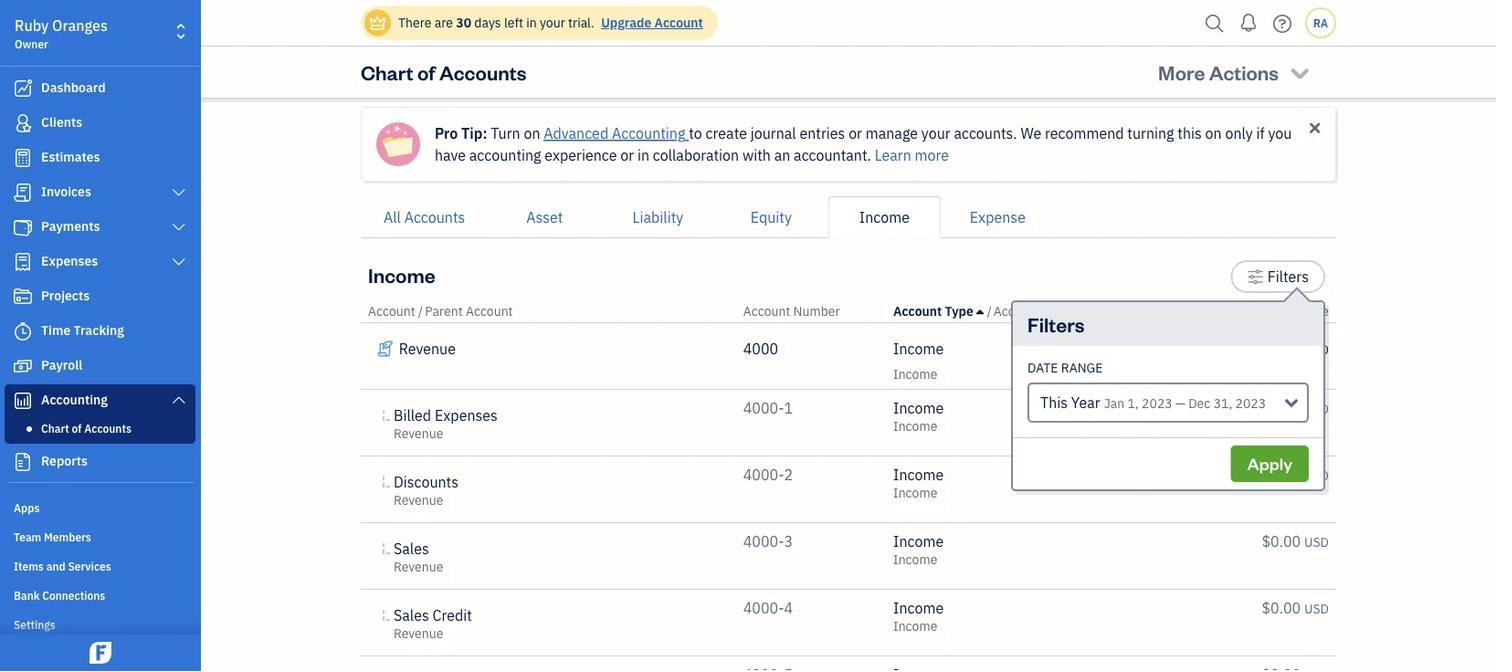 Task type: vqa. For each thing, say whether or not it's contained in the screenshot.
topmost Chart
yes



Task type: locate. For each thing, give the bounding box(es) containing it.
days
[[474, 14, 501, 31]]

1 horizontal spatial on
[[1205, 124, 1222, 143]]

chart image
[[12, 392, 34, 410]]

income inside button
[[859, 208, 910, 227]]

0 vertical spatial chart of accounts
[[361, 59, 526, 85]]

4 $0.00 usd from the top
[[1262, 532, 1329, 551]]

estimate image
[[12, 149, 34, 167]]

1 vertical spatial of
[[72, 421, 82, 436]]

accounts inside main element
[[84, 421, 131, 436]]

2 chevron large down image from the top
[[170, 220, 187, 235]]

time tracking
[[41, 322, 124, 339]]

filters up date range
[[1028, 311, 1085, 337]]

1 usd from the top
[[1304, 341, 1329, 358]]

2 / from the left
[[987, 303, 992, 320]]

account left caretup image
[[893, 303, 942, 320]]

2 $0.00 usd from the top
[[1262, 399, 1329, 418]]

filters right settings image
[[1268, 267, 1309, 286]]

1 sales from the top
[[394, 539, 429, 559]]

1 / from the left
[[418, 303, 423, 320]]

0 horizontal spatial chart
[[41, 421, 69, 436]]

bank
[[14, 588, 40, 603]]

tracking
[[74, 322, 124, 339]]

asset
[[526, 208, 563, 227]]

or down advanced accounting link
[[620, 146, 634, 165]]

recommend
[[1045, 124, 1124, 143]]

equity button
[[715, 196, 828, 238]]

1 vertical spatial expenses
[[435, 406, 498, 425]]

chart down crown icon
[[361, 59, 413, 85]]

0 horizontal spatial accounting
[[41, 391, 108, 408]]

liability button
[[601, 196, 715, 238]]

filters
[[1268, 267, 1309, 286], [1028, 311, 1085, 337]]

reports link
[[5, 446, 195, 479]]

reports
[[41, 453, 88, 469]]

this
[[1040, 393, 1068, 412]]

4
[[784, 599, 793, 618]]

accounts down accounting link
[[84, 421, 131, 436]]

1 horizontal spatial /
[[987, 303, 992, 320]]

sales
[[394, 539, 429, 559], [394, 606, 429, 625]]

projects
[[41, 287, 90, 304]]

2023
[[1142, 395, 1172, 412], [1235, 395, 1266, 412]]

account for account number
[[743, 303, 790, 320]]

type left caretup image
[[945, 303, 973, 320]]

chevron large down image inside invoices link
[[170, 185, 187, 200]]

entries
[[800, 124, 845, 143]]

4000- down 4000-2
[[743, 532, 784, 551]]

usd for 3
[[1304, 534, 1329, 551]]

1 $0.00 from the top
[[1262, 339, 1301, 358]]

accounts inside button
[[404, 208, 465, 227]]

4000-4
[[743, 599, 793, 618]]

revenue up sales revenue
[[394, 492, 443, 509]]

Date Range field
[[1028, 383, 1309, 423]]

account up the 4000
[[743, 303, 790, 320]]

4000- down the 4000
[[743, 399, 784, 418]]

freshbooks image
[[86, 642, 115, 664]]

manage
[[866, 124, 918, 143]]

ra button
[[1305, 7, 1336, 38]]

dec
[[1188, 395, 1210, 412]]

discounts
[[394, 473, 459, 492]]

chart up reports in the bottom left of the page
[[41, 421, 69, 436]]

this
[[1178, 124, 1202, 143]]

billed
[[394, 406, 431, 425]]

0 vertical spatial chart
[[361, 59, 413, 85]]

team members
[[14, 530, 91, 544]]

0 horizontal spatial your
[[540, 14, 565, 31]]

or up accountant.
[[849, 124, 862, 143]]

crown image
[[368, 13, 387, 32]]

1 vertical spatial accounts
[[404, 208, 465, 227]]

account type
[[893, 303, 973, 320]]

revenue down sales revenue
[[394, 625, 443, 642]]

3 $0.00 from the top
[[1262, 465, 1301, 485]]

0 horizontal spatial chart of accounts
[[41, 421, 131, 436]]

1 income income from the top
[[893, 339, 944, 383]]

are
[[434, 14, 453, 31]]

account right parent
[[466, 303, 513, 320]]

chevron large down image
[[170, 185, 187, 200], [170, 220, 187, 235], [170, 393, 187, 407]]

1 vertical spatial your
[[921, 124, 950, 143]]

$0.00 for 2
[[1262, 465, 1301, 485]]

revenue up discounts
[[394, 425, 443, 442]]

chevron large down image for payments
[[170, 220, 187, 235]]

0 vertical spatial or
[[849, 124, 862, 143]]

of inside main element
[[72, 421, 82, 436]]

more actions button
[[1142, 50, 1329, 94]]

accounting inside main element
[[41, 391, 108, 408]]

1 4000- from the top
[[743, 399, 784, 418]]

sales credit revenue
[[394, 606, 472, 642]]

expense
[[970, 208, 1026, 227]]

and
[[46, 559, 65, 574]]

learn more
[[875, 146, 949, 165]]

expenses right the billed
[[435, 406, 498, 425]]

on right turn
[[524, 124, 540, 143]]

invoice image
[[12, 184, 34, 202]]

members
[[44, 530, 91, 544]]

sales down discounts revenue
[[394, 539, 429, 559]]

your up more
[[921, 124, 950, 143]]

more
[[915, 146, 949, 165]]

sales for sales credit
[[394, 606, 429, 625]]

0 horizontal spatial expenses
[[41, 253, 98, 269]]

in right left
[[526, 14, 537, 31]]

2 4000- from the top
[[743, 465, 784, 485]]

0 horizontal spatial type
[[945, 303, 973, 320]]

5 $0.00 from the top
[[1262, 599, 1301, 618]]

expenses down payments on the top left of page
[[41, 253, 98, 269]]

3 income income from the top
[[893, 465, 944, 501]]

3 $0.00 usd from the top
[[1262, 465, 1329, 485]]

parent
[[425, 303, 463, 320]]

2 vertical spatial accounts
[[84, 421, 131, 436]]

date
[[1028, 359, 1058, 376]]

4000- down 4000-1
[[743, 465, 784, 485]]

apps
[[14, 501, 40, 515]]

4 income income from the top
[[893, 532, 944, 568]]

timer image
[[12, 322, 34, 341]]

—
[[1175, 395, 1185, 412]]

chart of accounts
[[361, 59, 526, 85], [41, 421, 131, 436]]

chart of accounts link
[[8, 417, 192, 439]]

4000- down 4000-3
[[743, 599, 784, 618]]

0 horizontal spatial 2023
[[1142, 395, 1172, 412]]

0 vertical spatial accounts
[[439, 59, 526, 85]]

1 horizontal spatial of
[[417, 59, 435, 85]]

ra
[[1313, 16, 1328, 30]]

1 horizontal spatial type
[[1069, 303, 1096, 320]]

1 horizontal spatial expenses
[[435, 406, 498, 425]]

usd for 1
[[1304, 400, 1329, 417]]

1 vertical spatial sales
[[394, 606, 429, 625]]

2 on from the left
[[1205, 124, 1222, 143]]

1 vertical spatial in
[[637, 146, 649, 165]]

2023 right 31,
[[1235, 395, 1266, 412]]

0 horizontal spatial /
[[418, 303, 423, 320]]

2 $0.00 from the top
[[1262, 399, 1301, 418]]

1 type from the left
[[945, 303, 973, 320]]

account / parent account
[[368, 303, 513, 320]]

sales left credit
[[394, 606, 429, 625]]

5 usd from the top
[[1304, 601, 1329, 617]]

2 vertical spatial chevron large down image
[[170, 393, 187, 407]]

expenses inside the billed expenses revenue
[[435, 406, 498, 425]]

income income for 3
[[893, 532, 944, 568]]

0 vertical spatial chevron large down image
[[170, 185, 187, 200]]

0 vertical spatial your
[[540, 14, 565, 31]]

accounts
[[439, 59, 526, 85], [404, 208, 465, 227], [84, 421, 131, 436]]

your left trial.
[[540, 14, 565, 31]]

3
[[784, 532, 793, 551]]

income income for 1
[[893, 399, 944, 435]]

0 horizontal spatial in
[[526, 14, 537, 31]]

with
[[742, 146, 771, 165]]

0 vertical spatial expenses
[[41, 253, 98, 269]]

0 vertical spatial of
[[417, 59, 435, 85]]

1 vertical spatial filters
[[1028, 311, 1085, 337]]

your for trial.
[[540, 14, 565, 31]]

payments link
[[5, 211, 195, 244]]

4000- for 1
[[743, 399, 784, 418]]

1 horizontal spatial in
[[637, 146, 649, 165]]

/ right caretup image
[[987, 303, 992, 320]]

1 vertical spatial chart of accounts
[[41, 421, 131, 436]]

2 income income from the top
[[893, 399, 944, 435]]

account
[[654, 14, 703, 31], [368, 303, 415, 320], [466, 303, 513, 320], [743, 303, 790, 320], [893, 303, 942, 320], [994, 303, 1041, 320]]

sub
[[1044, 303, 1066, 320]]

accounting link
[[5, 385, 195, 417]]

account right caretup image
[[994, 303, 1041, 320]]

4 $0.00 from the top
[[1262, 532, 1301, 551]]

accounting down payroll
[[41, 391, 108, 408]]

your inside to create journal entries or manage your accounts. we recommend turning this on only if  you have accounting experience or in collaboration with an accountant.
[[921, 124, 950, 143]]

chart of accounts down accounting link
[[41, 421, 131, 436]]

if
[[1256, 124, 1265, 143]]

4000-
[[743, 399, 784, 418], [743, 465, 784, 485], [743, 532, 784, 551], [743, 599, 784, 618]]

4 usd from the top
[[1304, 534, 1329, 551]]

sales inside the sales credit revenue
[[394, 606, 429, 625]]

on right this
[[1205, 124, 1222, 143]]

account for account type
[[893, 303, 942, 320]]

1 horizontal spatial your
[[921, 124, 950, 143]]

0 horizontal spatial on
[[524, 124, 540, 143]]

4000- for 4
[[743, 599, 784, 618]]

payroll link
[[5, 350, 195, 383]]

accounts down 'days'
[[439, 59, 526, 85]]

your
[[540, 14, 565, 31], [921, 124, 950, 143]]

1 vertical spatial chart
[[41, 421, 69, 436]]

chevrondown image
[[1287, 59, 1312, 85]]

3 4000- from the top
[[743, 532, 784, 551]]

accounting left to
[[612, 124, 685, 143]]

type right sub
[[1069, 303, 1096, 320]]

chevron large down image
[[170, 255, 187, 269]]

ruby oranges owner
[[15, 16, 108, 51]]

to create journal entries or manage your accounts. we recommend turning this on only if  you have accounting experience or in collaboration with an accountant.
[[435, 124, 1292, 165]]

0 vertical spatial accounting
[[612, 124, 685, 143]]

1 vertical spatial chevron large down image
[[170, 220, 187, 235]]

pro
[[435, 124, 458, 143]]

apply
[[1247, 453, 1292, 474]]

of
[[417, 59, 435, 85], [72, 421, 82, 436]]

2 usd from the top
[[1304, 400, 1329, 417]]

4 4000- from the top
[[743, 599, 784, 618]]

clients link
[[5, 107, 195, 140]]

1 vertical spatial accounting
[[41, 391, 108, 408]]

in down advanced accounting link
[[637, 146, 649, 165]]

2 sales from the top
[[394, 606, 429, 625]]

1 chevron large down image from the top
[[170, 185, 187, 200]]

3 usd from the top
[[1304, 467, 1329, 484]]

/ left parent
[[418, 303, 423, 320]]

$0.00 for 3
[[1262, 532, 1301, 551]]

0 horizontal spatial of
[[72, 421, 82, 436]]

only
[[1225, 124, 1253, 143]]

0 vertical spatial sales
[[394, 539, 429, 559]]

5 $0.00 usd from the top
[[1262, 599, 1329, 618]]

sales inside sales revenue
[[394, 539, 429, 559]]

revenue down account / parent account
[[399, 339, 456, 358]]

advanced accounting link
[[544, 124, 689, 143]]

2023 left —
[[1142, 395, 1172, 412]]

5 income income from the top
[[893, 599, 944, 635]]

you
[[1268, 124, 1292, 143]]

have
[[435, 146, 466, 165]]

1 horizontal spatial 2023
[[1235, 395, 1266, 412]]

account left parent
[[368, 303, 415, 320]]

account for account sub type
[[994, 303, 1041, 320]]

items and services link
[[5, 552, 195, 579]]

there
[[398, 14, 431, 31]]

on inside to create journal entries or manage your accounts. we recommend turning this on only if  you have accounting experience or in collaboration with an accountant.
[[1205, 124, 1222, 143]]

3 chevron large down image from the top
[[170, 393, 187, 407]]

an
[[774, 146, 790, 165]]

1 vertical spatial or
[[620, 146, 634, 165]]

accounts right the all
[[404, 208, 465, 227]]

$0.00 usd for 4
[[1262, 599, 1329, 618]]

year
[[1071, 393, 1100, 412]]

on
[[524, 124, 540, 143], [1205, 124, 1222, 143]]

0 vertical spatial filters
[[1268, 267, 1309, 286]]

$0.00 for 4
[[1262, 599, 1301, 618]]

revenue
[[399, 339, 456, 358], [394, 425, 443, 442], [394, 492, 443, 509], [394, 559, 443, 575], [394, 625, 443, 642]]

income button
[[828, 196, 941, 238]]

all
[[384, 208, 401, 227]]

0 horizontal spatial or
[[620, 146, 634, 165]]

of up reports in the bottom left of the page
[[72, 421, 82, 436]]

1 horizontal spatial filters
[[1268, 267, 1309, 286]]

sales for sales
[[394, 539, 429, 559]]

accounting
[[612, 124, 685, 143], [41, 391, 108, 408]]

filters button
[[1231, 260, 1325, 293]]

accountant.
[[794, 146, 871, 165]]

of down the there
[[417, 59, 435, 85]]

invoices link
[[5, 176, 195, 209]]

chart of accounts down are
[[361, 59, 526, 85]]



Task type: describe. For each thing, give the bounding box(es) containing it.
1 horizontal spatial accounting
[[612, 124, 685, 143]]

learn
[[875, 146, 911, 165]]

liability
[[632, 208, 683, 227]]

bank connections
[[14, 588, 105, 603]]

dashboard
[[41, 79, 106, 96]]

$0.00 usd for 2
[[1262, 465, 1329, 485]]

expenses link
[[5, 246, 195, 279]]

1
[[784, 399, 793, 418]]

chart inside main element
[[41, 421, 69, 436]]

all accounts
[[384, 208, 465, 227]]

more actions
[[1158, 59, 1279, 85]]

1 2023 from the left
[[1142, 395, 1172, 412]]

to
[[689, 124, 702, 143]]

go to help image
[[1268, 10, 1297, 37]]

services
[[68, 559, 111, 574]]

upgrade account link
[[597, 14, 703, 31]]

revenue inside the sales credit revenue
[[394, 625, 443, 642]]

in inside to create journal entries or manage your accounts. we recommend turning this on only if  you have accounting experience or in collaboration with an accountant.
[[637, 146, 649, 165]]

invoices
[[41, 183, 91, 200]]

apps link
[[5, 493, 195, 521]]

4000
[[743, 339, 778, 358]]

1 horizontal spatial chart
[[361, 59, 413, 85]]

collaboration
[[653, 146, 739, 165]]

revenue up the sales credit revenue
[[394, 559, 443, 575]]

settings image
[[1247, 266, 1264, 288]]

more
[[1158, 59, 1205, 85]]

account right upgrade
[[654, 14, 703, 31]]

expenses inside main element
[[41, 253, 98, 269]]

revenue inside discounts revenue
[[394, 492, 443, 509]]

discounts revenue
[[394, 473, 459, 509]]

$0.00 usd for 1
[[1262, 399, 1329, 418]]

connections
[[42, 588, 105, 603]]

usd for 2
[[1304, 467, 1329, 484]]

projects link
[[5, 280, 195, 313]]

4000- for 3
[[743, 532, 784, 551]]

turn
[[491, 124, 520, 143]]

pro tip: turn on advanced accounting
[[435, 124, 685, 143]]

payment image
[[12, 218, 34, 237]]

apply button
[[1231, 446, 1309, 482]]

$0.00 for 1
[[1262, 399, 1301, 418]]

caretup image
[[976, 304, 984, 319]]

2 2023 from the left
[[1235, 395, 1266, 412]]

dashboard image
[[12, 79, 34, 98]]

balance
[[1283, 303, 1329, 320]]

there are 30 days left in your trial. upgrade account
[[398, 14, 703, 31]]

search image
[[1200, 10, 1229, 37]]

filters inside dropdown button
[[1268, 267, 1309, 286]]

account sub type
[[994, 303, 1096, 320]]

chevron large down image for invoices
[[170, 185, 187, 200]]

team members link
[[5, 522, 195, 550]]

4000-2
[[743, 465, 793, 485]]

accounting
[[469, 146, 541, 165]]

range
[[1061, 359, 1103, 376]]

0 horizontal spatial filters
[[1028, 311, 1085, 337]]

freshbooks
[[1212, 303, 1280, 320]]

learn more link
[[875, 146, 949, 165]]

chevron large down image for accounting
[[170, 393, 187, 407]]

turning
[[1127, 124, 1174, 143]]

items
[[14, 559, 44, 574]]

revenue inside the billed expenses revenue
[[394, 425, 443, 442]]

1 $0.00 usd from the top
[[1262, 339, 1329, 358]]

left
[[504, 14, 523, 31]]

owner
[[15, 37, 48, 51]]

upgrade
[[601, 14, 651, 31]]

notifications image
[[1234, 5, 1263, 41]]

settings link
[[5, 610, 195, 638]]

report image
[[12, 453, 34, 471]]

income income for 2
[[893, 465, 944, 501]]

equity
[[751, 208, 792, 227]]

create
[[706, 124, 747, 143]]

we
[[1021, 124, 1041, 143]]

asset button
[[488, 196, 601, 238]]

jan
[[1104, 395, 1125, 412]]

trial.
[[568, 14, 594, 31]]

chart of accounts inside main element
[[41, 421, 131, 436]]

number
[[793, 303, 840, 320]]

freshbooks balance
[[1212, 303, 1329, 320]]

credit
[[433, 606, 472, 625]]

billed expenses revenue
[[394, 406, 498, 442]]

income income for 4
[[893, 599, 944, 635]]

account for account / parent account
[[368, 303, 415, 320]]

time tracking link
[[5, 315, 195, 348]]

usd for 4
[[1304, 601, 1329, 617]]

1 horizontal spatial or
[[849, 124, 862, 143]]

clients
[[41, 114, 82, 131]]

bank connections link
[[5, 581, 195, 608]]

$0.00 usd for 3
[[1262, 532, 1329, 551]]

close image
[[1307, 120, 1323, 136]]

all accounts button
[[361, 196, 488, 238]]

4000- for 2
[[743, 465, 784, 485]]

31,
[[1214, 395, 1232, 412]]

2 type from the left
[[1069, 303, 1096, 320]]

settings
[[14, 617, 56, 632]]

1 horizontal spatial chart of accounts
[[361, 59, 526, 85]]

actions
[[1209, 59, 1279, 85]]

oranges
[[52, 16, 108, 35]]

your for accounts.
[[921, 124, 950, 143]]

project image
[[12, 288, 34, 306]]

4000-3
[[743, 532, 793, 551]]

client image
[[12, 114, 34, 132]]

1 on from the left
[[524, 124, 540, 143]]

main element
[[0, 0, 247, 671]]

0 vertical spatial in
[[526, 14, 537, 31]]

items and services
[[14, 559, 111, 574]]

tip:
[[461, 124, 487, 143]]

money image
[[12, 357, 34, 375]]

estimates link
[[5, 142, 195, 174]]

expense image
[[12, 253, 34, 271]]

sales revenue
[[394, 539, 443, 575]]

30
[[456, 14, 471, 31]]

1,
[[1128, 395, 1139, 412]]



